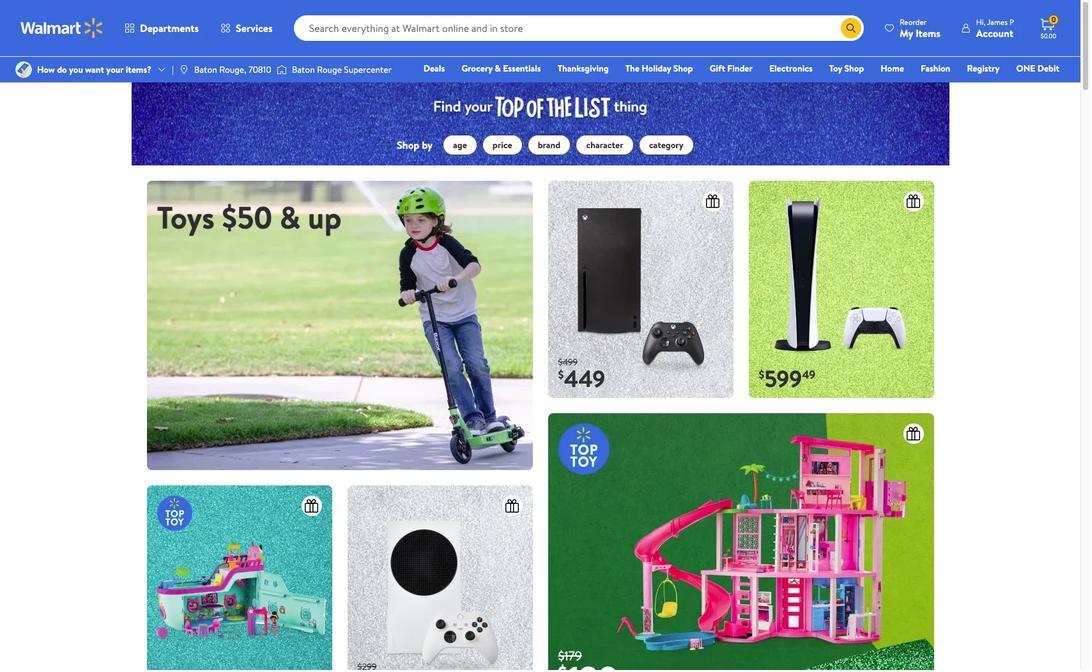 Task type: locate. For each thing, give the bounding box(es) containing it.
toy shop link
[[824, 61, 870, 75]]

0 horizontal spatial shop
[[397, 138, 419, 152]]

2 baton from the left
[[292, 63, 315, 76]]

toy shop
[[829, 62, 864, 75]]

search icon image
[[846, 23, 856, 33]]

 image
[[15, 61, 32, 78], [277, 63, 287, 76], [179, 65, 189, 75], [147, 181, 533, 470]]

baton left rouge
[[292, 63, 315, 76]]

age button
[[443, 135, 477, 155]]

gabby's dollhouse, gabby cat friend ship cruise ship toy vehicle playset, for kids age 3 and up image
[[147, 486, 332, 670]]

price button
[[482, 135, 523, 155]]

character button
[[576, 135, 634, 155]]

shop
[[673, 62, 693, 75], [844, 62, 864, 75], [397, 138, 419, 152]]

by
[[422, 138, 433, 152]]

baton
[[194, 63, 217, 76], [292, 63, 315, 76]]

shop right toy
[[844, 62, 864, 75]]

gift
[[710, 62, 725, 75]]

age
[[453, 139, 467, 152]]

 image for how do you want your items?
[[15, 61, 32, 78]]

1 horizontal spatial $
[[759, 367, 765, 383]]

1 $ from the left
[[558, 367, 564, 383]]

departments button
[[114, 13, 210, 43]]

&
[[495, 62, 501, 75], [280, 196, 301, 239]]

0 $0.00
[[1041, 14, 1056, 40]]

& left the up
[[280, 196, 301, 239]]

1 horizontal spatial baton
[[292, 63, 315, 76]]

registry link
[[961, 61, 1005, 75]]

xbox series x video game console, black image
[[548, 181, 733, 398]]

1 horizontal spatial &
[[495, 62, 501, 75]]

 image for baton rouge, 70810
[[179, 65, 189, 75]]

departments
[[140, 21, 199, 35]]

your
[[106, 63, 124, 76]]

0 horizontal spatial baton
[[194, 63, 217, 76]]

0 vertical spatial &
[[495, 62, 501, 75]]

registry
[[967, 62, 1000, 75]]

home
[[881, 62, 904, 75]]

rouge
[[317, 63, 342, 76]]

one debit link
[[1011, 61, 1065, 75]]

0 horizontal spatial $
[[558, 367, 564, 383]]

$499
[[558, 356, 578, 369]]

shop left by
[[397, 138, 419, 152]]

& inside grocery & essentials "link"
[[495, 62, 501, 75]]

0
[[1051, 14, 1056, 25]]

0 horizontal spatial &
[[280, 196, 301, 239]]

70810
[[248, 63, 271, 76]]

up
[[308, 196, 342, 239]]

2 $ from the left
[[759, 367, 765, 383]]

debit
[[1038, 62, 1059, 75]]

category button
[[639, 135, 694, 155]]

1 baton from the left
[[194, 63, 217, 76]]

gift finder
[[710, 62, 753, 75]]

Walmart Site-Wide search field
[[294, 15, 864, 41]]

baton left rouge,
[[194, 63, 217, 76]]

microsoft xbox series s image
[[347, 486, 533, 670]]

reorder
[[900, 16, 927, 27]]

james
[[987, 16, 1008, 27]]

toy
[[829, 62, 842, 75]]

1 horizontal spatial shop
[[673, 62, 693, 75]]

$ inside $ 599 49
[[759, 367, 765, 383]]

$
[[558, 367, 564, 383], [759, 367, 765, 383]]

electronics
[[769, 62, 813, 75]]

& right grocery
[[495, 62, 501, 75]]

shop right the holiday
[[673, 62, 693, 75]]

1 vertical spatial &
[[280, 196, 301, 239]]

grocery & essentials
[[461, 62, 541, 75]]

fashion link
[[915, 61, 956, 75]]

$ inside $499 $ 449
[[558, 367, 564, 383]]

barbie dreamhouse, 75+ pieces, pool party doll house with 3 story slide image
[[548, 414, 934, 670]]

deals
[[424, 62, 445, 75]]



Task type: describe. For each thing, give the bounding box(es) containing it.
thanksgiving
[[558, 62, 609, 75]]

items?
[[126, 63, 151, 76]]

services
[[236, 21, 273, 35]]

449
[[564, 363, 605, 395]]

$499 $ 449
[[558, 356, 605, 395]]

$50
[[222, 196, 272, 239]]

49
[[802, 367, 815, 383]]

essentials
[[503, 62, 541, 75]]

599
[[765, 363, 802, 395]]

price
[[493, 139, 512, 152]]

how
[[37, 63, 55, 76]]

shop by
[[397, 138, 433, 152]]

grocery
[[461, 62, 493, 75]]

finder
[[727, 62, 753, 75]]

$179
[[558, 647, 582, 665]]

the holiday shop
[[625, 62, 693, 75]]

baton for baton rouge, 70810
[[194, 63, 217, 76]]

one
[[1016, 62, 1035, 75]]

category
[[649, 139, 684, 152]]

do
[[57, 63, 67, 76]]

hi, james p account
[[976, 16, 1014, 40]]

 image for baton rouge supercenter
[[277, 63, 287, 76]]

the holiday shop link
[[620, 61, 699, 75]]

brand
[[538, 139, 561, 152]]

the
[[625, 62, 640, 75]]

$ 599 49
[[759, 363, 815, 395]]

supercenter
[[344, 63, 392, 76]]

home link
[[875, 61, 910, 75]]

baton for baton rouge supercenter
[[292, 63, 315, 76]]

items
[[916, 26, 940, 40]]

account
[[976, 26, 1014, 40]]

my
[[900, 26, 913, 40]]

reorder my items
[[900, 16, 940, 40]]

how do you want your items?
[[37, 63, 151, 76]]

one debit walmart+
[[1016, 62, 1059, 93]]

rouge,
[[219, 63, 246, 76]]

thanksgiving link
[[552, 61, 615, 75]]

|
[[172, 63, 174, 76]]

baton rouge, 70810
[[194, 63, 271, 76]]

services button
[[210, 13, 283, 43]]

deals link
[[418, 61, 451, 75]]

walmart+
[[1021, 80, 1059, 93]]

walmart image
[[20, 18, 104, 38]]

gift finder link
[[704, 61, 758, 75]]

Search search field
[[294, 15, 864, 41]]

2 horizontal spatial shop
[[844, 62, 864, 75]]

p
[[1010, 16, 1014, 27]]

$0.00
[[1041, 31, 1056, 40]]

clear search field text image
[[826, 23, 836, 33]]

fashion
[[921, 62, 950, 75]]

toys
[[157, 196, 215, 239]]

grocery & essentials link
[[456, 61, 547, 75]]

hi,
[[976, 16, 986, 27]]

holiday
[[642, 62, 671, 75]]

walmart+ link
[[1016, 79, 1065, 93]]

you
[[69, 63, 83, 76]]

electronics link
[[764, 61, 818, 75]]

baton rouge supercenter
[[292, 63, 392, 76]]

brand button
[[528, 135, 571, 155]]

want
[[85, 63, 104, 76]]

$179 link
[[548, 414, 934, 670]]

find your top of the list thing image
[[418, 82, 663, 125]]

sony playstation 5, digital edition video game consoles image
[[749, 181, 934, 398]]

character
[[586, 139, 623, 152]]

toys $50 & up
[[157, 196, 342, 239]]



Task type: vqa. For each thing, say whether or not it's contained in the screenshot.
Home
yes



